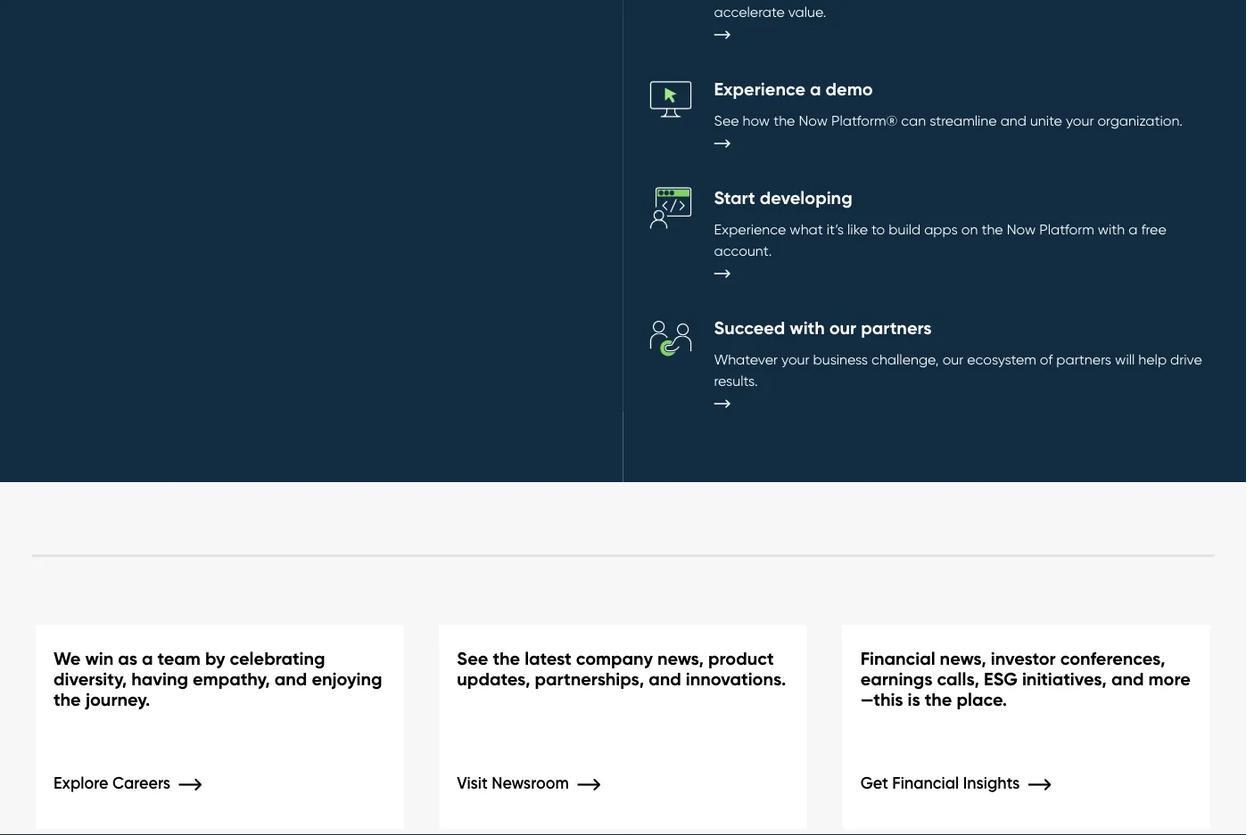 Task type: locate. For each thing, give the bounding box(es) containing it.
our right challenge,
[[942, 350, 964, 368]]

win
[[85, 647, 114, 670]]

news, inside 'see the latest company news, product updates, partnerships, and innovations.'
[[657, 647, 704, 670]]

will
[[1115, 350, 1135, 368]]

and left innovations.
[[649, 668, 681, 691]]

1 horizontal spatial with
[[1098, 220, 1125, 238]]

the left latest
[[493, 647, 520, 670]]

0 vertical spatial our
[[829, 317, 856, 339]]

we
[[54, 647, 81, 670]]

what
[[790, 220, 823, 238]]

a inside experience what it's like to build apps on the now platform with a free account.
[[1129, 220, 1138, 238]]

the inside financial news, investor conferences, earnings calls, esg initiatives, and more —this is the place.
[[925, 689, 952, 711]]

news, up place.
[[940, 647, 986, 670]]

your
[[1066, 111, 1094, 129], [781, 350, 809, 368]]

1 vertical spatial see
[[457, 647, 488, 670]]

unite
[[1030, 111, 1062, 129]]

our
[[829, 317, 856, 339], [942, 350, 964, 368]]

business
[[813, 350, 868, 368]]

1 news, from the left
[[657, 647, 704, 670]]

of
[[1040, 350, 1053, 368]]

0 horizontal spatial see
[[457, 647, 488, 670]]

experience for experience a demo
[[714, 78, 805, 100]]

2 news, from the left
[[940, 647, 986, 670]]

diversity,
[[54, 668, 127, 691]]

and inside financial news, investor conferences, earnings calls, esg initiatives, and more —this is the place.
[[1111, 668, 1144, 691]]

0 horizontal spatial with
[[790, 317, 825, 339]]

and left the enjoying
[[275, 668, 307, 691]]

financial
[[860, 647, 935, 670], [892, 774, 959, 793]]

see left latest
[[457, 647, 488, 670]]

earnings
[[860, 668, 933, 691]]

with left free
[[1098, 220, 1125, 238]]

the down 'we'
[[54, 689, 81, 711]]

it's
[[827, 220, 844, 238]]

innovations.
[[686, 668, 786, 691]]

1 horizontal spatial see
[[714, 111, 739, 129]]

like
[[847, 220, 868, 238]]

a right as
[[142, 647, 153, 670]]

a
[[810, 78, 821, 100], [1129, 220, 1138, 238], [142, 647, 153, 670]]

partnerships,
[[535, 668, 644, 691]]

see inside 'see the latest company news, product updates, partnerships, and innovations.'
[[457, 647, 488, 670]]

developing
[[760, 187, 852, 209]]

1 vertical spatial partners
[[1056, 350, 1111, 368]]

and
[[1000, 111, 1027, 129], [275, 668, 307, 691], [649, 668, 681, 691], [1111, 668, 1144, 691]]

1 vertical spatial experience
[[714, 220, 786, 238]]

more
[[1148, 668, 1191, 691]]

0 vertical spatial partners
[[861, 317, 932, 339]]

a left demo
[[810, 78, 821, 100]]

product
[[708, 647, 774, 670]]

apps
[[924, 220, 958, 238]]

celebrating
[[230, 647, 325, 670]]

as
[[118, 647, 137, 670]]

partners
[[861, 317, 932, 339], [1056, 350, 1111, 368]]

1 vertical spatial now
[[1007, 220, 1036, 238]]

build
[[889, 220, 921, 238]]

partners up challenge,
[[861, 317, 932, 339]]

and inside the we win as a team by celebrating diversity, having empathy, and enjoying the journey.
[[275, 668, 307, 691]]

1 experience from the top
[[714, 78, 805, 100]]

experience
[[714, 78, 805, 100], [714, 220, 786, 238]]

succeed
[[714, 317, 785, 339]]

with
[[1098, 220, 1125, 238], [790, 317, 825, 339]]

how
[[743, 111, 770, 129]]

1 vertical spatial your
[[781, 350, 809, 368]]

the right is
[[925, 689, 952, 711]]

1 horizontal spatial now
[[1007, 220, 1036, 238]]

platform
[[1039, 220, 1094, 238]]

1 horizontal spatial a
[[810, 78, 821, 100]]

latest
[[525, 647, 571, 670]]

news, left product
[[657, 647, 704, 670]]

on
[[961, 220, 978, 238]]

see
[[714, 111, 739, 129], [457, 647, 488, 670]]

0 horizontal spatial your
[[781, 350, 809, 368]]

see for see how the now platform® can streamline and unite your organization.
[[714, 111, 739, 129]]

a inside the we win as a team by celebrating diversity, having empathy, and enjoying the journey.
[[142, 647, 153, 670]]

0 vertical spatial with
[[1098, 220, 1125, 238]]

1 horizontal spatial news,
[[940, 647, 986, 670]]

your down succeed with our partners
[[781, 350, 809, 368]]

conferences,
[[1060, 647, 1165, 670]]

0 horizontal spatial now
[[799, 111, 828, 129]]

and inside 'see the latest company news, product updates, partnerships, and innovations.'
[[649, 668, 681, 691]]

0 horizontal spatial news,
[[657, 647, 704, 670]]

see left how
[[714, 111, 739, 129]]

partners right 'of'
[[1056, 350, 1111, 368]]

the right on
[[982, 220, 1003, 238]]

and left more
[[1111, 668, 1144, 691]]

experience inside experience what it's like to build apps on the now platform with a free account.
[[714, 220, 786, 238]]

and left unite
[[1000, 111, 1027, 129]]

a left free
[[1129, 220, 1138, 238]]

can
[[901, 111, 926, 129]]

visit
[[457, 774, 488, 793]]

initiatives,
[[1022, 668, 1107, 691]]

by
[[205, 647, 225, 670]]

with up 'business'
[[790, 317, 825, 339]]

now
[[799, 111, 828, 129], [1007, 220, 1036, 238]]

experience up how
[[714, 78, 805, 100]]

having
[[131, 668, 188, 691]]

team
[[157, 647, 201, 670]]

0 vertical spatial see
[[714, 111, 739, 129]]

financial right get
[[892, 774, 959, 793]]

0 vertical spatial financial
[[860, 647, 935, 670]]

—this
[[860, 689, 903, 711]]

our inside whatever your business challenge, our ecosystem of partners will help drive results.
[[942, 350, 964, 368]]

we win as a team by celebrating diversity, having empathy, and enjoying the journey.
[[54, 647, 382, 711]]

1 horizontal spatial our
[[942, 350, 964, 368]]

experience a demo
[[714, 78, 873, 100]]

0 vertical spatial experience
[[714, 78, 805, 100]]

1 horizontal spatial partners
[[1056, 350, 1111, 368]]

your right unite
[[1066, 111, 1094, 129]]

1 horizontal spatial your
[[1066, 111, 1094, 129]]

free
[[1141, 220, 1166, 238]]

financial up —this
[[860, 647, 935, 670]]

to
[[871, 220, 885, 238]]

0 horizontal spatial a
[[142, 647, 153, 670]]

experience up account.
[[714, 220, 786, 238]]

2 experience from the top
[[714, 220, 786, 238]]

our up 'business'
[[829, 317, 856, 339]]

financial inside financial news, investor conferences, earnings calls, esg initiatives, and more —this is the place.
[[860, 647, 935, 670]]

1 vertical spatial our
[[942, 350, 964, 368]]

partners inside whatever your business challenge, our ecosystem of partners will help drive results.
[[1056, 350, 1111, 368]]

now down experience a demo
[[799, 111, 828, 129]]

2 horizontal spatial a
[[1129, 220, 1138, 238]]

1 vertical spatial a
[[1129, 220, 1138, 238]]

see the latest company news, product updates, partnerships, and innovations.
[[457, 647, 786, 691]]

visit newsroom
[[457, 774, 573, 793]]

the
[[773, 111, 795, 129], [982, 220, 1003, 238], [493, 647, 520, 670], [54, 689, 81, 711], [925, 689, 952, 711]]

challenge,
[[872, 350, 939, 368]]

enjoying
[[312, 668, 382, 691]]

now left platform at the top of page
[[1007, 220, 1036, 238]]

news,
[[657, 647, 704, 670], [940, 647, 986, 670]]

0 vertical spatial a
[[810, 78, 821, 100]]

0 horizontal spatial partners
[[861, 317, 932, 339]]

2 vertical spatial a
[[142, 647, 153, 670]]

financial news, investor conferences, earnings calls, esg initiatives, and more —this is the place.
[[860, 647, 1191, 711]]

is
[[908, 689, 920, 711]]



Task type: describe. For each thing, give the bounding box(es) containing it.
results.
[[714, 372, 758, 389]]

company
[[576, 647, 653, 670]]

now inside experience what it's like to build apps on the now platform with a free account.
[[1007, 220, 1036, 238]]

get financial insights
[[860, 774, 1024, 793]]

help
[[1138, 350, 1167, 368]]

streamline
[[930, 111, 997, 129]]

0 horizontal spatial our
[[829, 317, 856, 339]]

account.
[[714, 242, 772, 259]]

the inside the we win as a team by celebrating diversity, having empathy, and enjoying the journey.
[[54, 689, 81, 711]]

place.
[[957, 689, 1007, 711]]

ecosystem
[[967, 350, 1036, 368]]

whatever
[[714, 350, 778, 368]]

0 vertical spatial now
[[799, 111, 828, 129]]

get financial insights link
[[860, 774, 1077, 793]]

the inside experience what it's like to build apps on the now platform with a free account.
[[982, 220, 1003, 238]]

insights
[[963, 774, 1020, 793]]

newsroom
[[492, 774, 569, 793]]

calls,
[[937, 668, 979, 691]]

news, inside financial news, investor conferences, earnings calls, esg initiatives, and more —this is the place.
[[940, 647, 986, 670]]

careers
[[112, 774, 170, 793]]

start
[[714, 187, 755, 209]]

drive
[[1170, 350, 1202, 368]]

experience for experience what it's like to build apps on the now platform with a free account.
[[714, 220, 786, 238]]

1 vertical spatial financial
[[892, 774, 959, 793]]

journey.
[[85, 689, 150, 711]]

empathy,
[[193, 668, 270, 691]]

esg
[[984, 668, 1018, 691]]

0 vertical spatial your
[[1066, 111, 1094, 129]]

with inside experience what it's like to build apps on the now platform with a free account.
[[1098, 220, 1125, 238]]

see how the now platform® can streamline and unite your organization.
[[714, 111, 1183, 129]]

whatever your business challenge, our ecosystem of partners will help drive results.
[[714, 350, 1202, 389]]

investor
[[991, 647, 1056, 670]]

demo
[[826, 78, 873, 100]]

updates,
[[457, 668, 530, 691]]

the inside 'see the latest company news, product updates, partnerships, and innovations.'
[[493, 647, 520, 670]]

organization.
[[1097, 111, 1183, 129]]

experience what it's like to build apps on the now platform with a free account.
[[714, 220, 1166, 259]]

1 vertical spatial with
[[790, 317, 825, 339]]

the right how
[[773, 111, 795, 129]]

see for see the latest company news, product updates, partnerships, and innovations.
[[457, 647, 488, 670]]

get
[[860, 774, 888, 793]]

start developing
[[714, 187, 852, 209]]

visit newsroom link
[[457, 774, 626, 793]]

explore careers
[[54, 774, 174, 793]]

platform®
[[831, 111, 898, 129]]

explore
[[54, 774, 108, 793]]

explore careers link
[[54, 774, 228, 793]]

succeed with our partners
[[714, 317, 932, 339]]

your inside whatever your business challenge, our ecosystem of partners will help drive results.
[[781, 350, 809, 368]]



Task type: vqa. For each thing, say whether or not it's contained in the screenshot.
Start developing
yes



